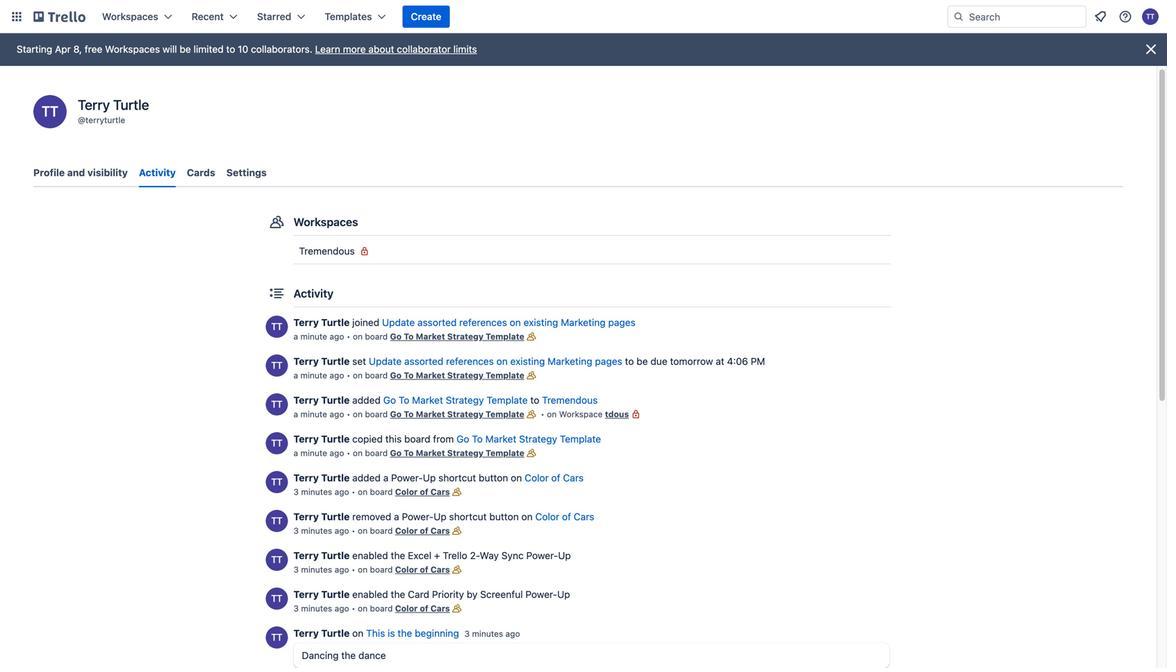 Task type: locate. For each thing, give the bounding box(es) containing it.
3 minutes ago • on board color of cars up this
[[294, 604, 450, 614]]

1 vertical spatial marketing
[[548, 356, 592, 367]]

go to market strategy template link up terry turtle copied this board from go to market strategy template
[[383, 395, 528, 406]]

board down terry turtle enabled the excel + trello 2-way sync power-up
[[370, 565, 393, 575]]

turtle for terry turtle on this is the beginning 3 minutes ago
[[321, 628, 350, 640]]

• for set
[[347, 371, 350, 381]]

1 vertical spatial be
[[637, 356, 648, 367]]

3 3 minutes ago • on board color of cars from the top
[[294, 565, 450, 575]]

• for joined
[[347, 332, 350, 342]]

up down terry turtle added a power-up shortcut button on color of cars
[[434, 512, 446, 523]]

shortcut up 2-
[[449, 512, 487, 523]]

button for added a power-up shortcut button on
[[479, 473, 508, 484]]

free
[[85, 43, 102, 55]]

references
[[459, 317, 507, 329], [446, 356, 494, 367]]

board down removed
[[370, 527, 393, 536]]

to up 'this'
[[399, 395, 409, 406]]

added down copied
[[352, 473, 381, 484]]

all members of the workspace can see and edit this board. image for added a power-up shortcut button on
[[450, 486, 464, 499]]

0 vertical spatial all members of the workspace can see and edit this board. image
[[524, 447, 538, 461]]

cars
[[563, 473, 584, 484], [431, 488, 450, 497], [574, 512, 594, 523], [431, 527, 450, 536], [431, 565, 450, 575], [431, 604, 450, 614]]

update for joined
[[382, 317, 415, 329]]

board for joined
[[365, 332, 388, 342]]

templates button
[[316, 6, 394, 28]]

1 horizontal spatial activity
[[294, 287, 334, 300]]

strategy
[[447, 332, 484, 342], [447, 371, 484, 381], [446, 395, 484, 406], [447, 410, 484, 420], [519, 434, 557, 445], [447, 449, 484, 458]]

1 vertical spatial button
[[489, 512, 519, 523]]

2 a minute ago link from the top
[[294, 371, 344, 381]]

up right sync
[[558, 551, 571, 562]]

tremendous up workspace
[[542, 395, 598, 406]]

tomorrow
[[670, 356, 713, 367]]

all members of the workspace can see and edit this board. image down '• on workspace tdous'
[[524, 447, 538, 461]]

of for enabled the excel + trello 2-way sync power-up
[[420, 565, 428, 575]]

added for go
[[352, 395, 381, 406]]

0 vertical spatial existing
[[524, 317, 558, 329]]

update right "joined" at the left top of page
[[382, 317, 415, 329]]

all members of the workspace can see and edit this board. image for to be due tomorrow at 4:06 pm
[[524, 369, 538, 383]]

is
[[388, 628, 395, 640]]

button up sync
[[489, 512, 519, 523]]

market
[[416, 332, 445, 342], [416, 371, 445, 381], [412, 395, 443, 406], [416, 410, 445, 420], [485, 434, 516, 445], [416, 449, 445, 458]]

turtle for terry turtle removed a power-up shortcut button on color of cars
[[321, 512, 350, 523]]

2 vertical spatial to
[[530, 395, 539, 406]]

to up terry turtle added a power-up shortcut button on color of cars
[[404, 449, 414, 458]]

and
[[67, 167, 85, 179]]

go
[[390, 332, 402, 342], [390, 371, 402, 381], [383, 395, 396, 406], [390, 410, 402, 420], [457, 434, 469, 445], [390, 449, 402, 458]]

all members of the workspace can see and edit this board. image down trello
[[450, 563, 464, 577]]

all members of the workspace can see and edit this board. image down "terry turtle set update assorted references on existing marketing pages to be due tomorrow at 4:06 pm"
[[524, 369, 538, 383]]

excel
[[408, 551, 431, 562]]

terry turtle (terryturtle) image for on
[[266, 627, 288, 650]]

marketing up workspace
[[548, 356, 592, 367]]

0 vertical spatial tremendous
[[299, 246, 355, 257]]

card
[[408, 589, 429, 601]]

terry turtle joined update assorted references on existing marketing pages
[[294, 317, 636, 329]]

1 vertical spatial update assorted references on existing marketing pages link
[[369, 356, 622, 367]]

market up from
[[412, 395, 443, 406]]

0 vertical spatial activity
[[139, 167, 176, 179]]

a minute ago • on board go to market strategy template
[[294, 332, 524, 342], [294, 371, 524, 381], [294, 410, 524, 420], [294, 449, 524, 458]]

1 vertical spatial update
[[369, 356, 402, 367]]

up
[[423, 473, 436, 484], [434, 512, 446, 523], [558, 551, 571, 562], [557, 589, 570, 601]]

market down from
[[416, 449, 445, 458]]

tremendous left sm image
[[299, 246, 355, 257]]

terry turtle (terryturtle) image for copied this board from
[[266, 433, 288, 455]]

board
[[365, 332, 388, 342], [365, 371, 388, 381], [365, 410, 388, 420], [404, 434, 430, 445], [365, 449, 388, 458], [370, 488, 393, 497], [370, 527, 393, 536], [370, 565, 393, 575], [370, 604, 393, 614]]

on
[[510, 317, 521, 329], [353, 332, 363, 342], [496, 356, 508, 367], [353, 371, 363, 381], [353, 410, 363, 420], [547, 410, 557, 420], [353, 449, 363, 458], [511, 473, 522, 484], [358, 488, 368, 497], [521, 512, 533, 523], [358, 527, 368, 536], [358, 565, 368, 575], [358, 604, 368, 614], [352, 628, 363, 640]]

2 enabled from the top
[[352, 589, 388, 601]]

marketing up "terry turtle set update assorted references on existing marketing pages to be due tomorrow at 4:06 pm"
[[561, 317, 606, 329]]

all members of the workspace can see and edit this board. image for removed a power-up shortcut button on
[[450, 524, 464, 538]]

ago for enabled the excel + trello 2-way sync power-up
[[335, 565, 349, 575]]

references down terry turtle joined update assorted references on existing marketing pages
[[446, 356, 494, 367]]

3 minutes ago • on board color of cars up removed
[[294, 488, 450, 497]]

shortcut down terry turtle copied this board from go to market strategy template
[[438, 473, 476, 484]]

pages
[[608, 317, 636, 329], [595, 356, 622, 367]]

due
[[651, 356, 667, 367]]

assorted
[[417, 317, 457, 329], [404, 356, 443, 367]]

3 minutes ago • on board color of cars down excel
[[294, 565, 450, 575]]

added for a
[[352, 473, 381, 484]]

cars for enabled the excel + trello 2-way sync power-up
[[431, 565, 450, 575]]

all members of the workspace can see and edit this board. image down terry turtle added a power-up shortcut button on color of cars
[[450, 486, 464, 499]]

starting
[[17, 43, 52, 55]]

cars for removed a power-up shortcut button on
[[431, 527, 450, 536]]

4 a minute ago • on board go to market strategy template from the top
[[294, 449, 524, 458]]

0 vertical spatial shortcut
[[438, 473, 476, 484]]

to down "terry turtle set update assorted references on existing marketing pages to be due tomorrow at 4:06 pm"
[[530, 395, 539, 406]]

1 horizontal spatial to
[[530, 395, 539, 406]]

all members of the workspace can see and edit this board. image left workspace
[[524, 408, 538, 422]]

0 horizontal spatial be
[[180, 43, 191, 55]]

turtle inside 'terry turtle @ terryturtle'
[[113, 97, 149, 113]]

enabled up this
[[352, 589, 388, 601]]

color of cars link for enabled the card priority by screenful power-up
[[395, 604, 450, 614]]

workspaces up free
[[102, 11, 158, 22]]

turtle for terry turtle added go to market strategy template to tremendous
[[321, 395, 350, 406]]

board for removed a power-up shortcut button on
[[370, 527, 393, 536]]

0 vertical spatial assorted
[[417, 317, 457, 329]]

enabled for enabled the card priority by screenful power-up
[[352, 589, 388, 601]]

a minute ago • on board go to market strategy template up terry turtle added go to market strategy template to tremendous
[[294, 371, 524, 381]]

board up this
[[370, 604, 393, 614]]

all members of the workspace can see and edit this board. image for terry turtle joined update assorted references on existing marketing pages
[[524, 330, 538, 344]]

0 vertical spatial update
[[382, 317, 415, 329]]

0 vertical spatial pages
[[608, 317, 636, 329]]

1 a minute ago • on board go to market strategy template from the top
[[294, 332, 524, 342]]

update
[[382, 317, 415, 329], [369, 356, 402, 367]]

1 added from the top
[[352, 395, 381, 406]]

all members of the workspace can see and edit this board. image
[[524, 330, 538, 344], [524, 369, 538, 383], [524, 408, 538, 422], [450, 563, 464, 577], [450, 602, 464, 616]]

existing for set
[[510, 356, 545, 367]]

board for enabled the card priority by screenful power-up
[[370, 604, 393, 614]]

go to market strategy template link down terry turtle joined update assorted references on existing marketing pages
[[390, 332, 524, 342]]

market down terry turtle joined update assorted references on existing marketing pages
[[416, 332, 445, 342]]

strategy up terry turtle added go to market strategy template to tremendous
[[447, 371, 484, 381]]

a minute ago • on board go to market strategy template up 'this'
[[294, 410, 524, 420]]

of
[[551, 473, 560, 484], [420, 488, 428, 497], [562, 512, 571, 523], [420, 527, 428, 536], [420, 565, 428, 575], [420, 604, 428, 614]]

at
[[716, 356, 724, 367]]

all members of the workspace can see and edit this board. image
[[524, 447, 538, 461], [450, 486, 464, 499], [450, 524, 464, 538]]

terry for terry turtle added a power-up shortcut button on color of cars
[[294, 473, 319, 484]]

2 vertical spatial all members of the workspace can see and edit this board. image
[[450, 524, 464, 538]]

2 a minute ago • on board go to market strategy template from the top
[[294, 371, 524, 381]]

go to market strategy template link down terry turtle added go to market strategy template to tremendous
[[390, 410, 524, 420]]

sync
[[501, 551, 524, 562]]

strategy down terry turtle copied this board from go to market strategy template
[[447, 449, 484, 458]]

minute
[[300, 332, 327, 342], [300, 371, 327, 381], [300, 410, 327, 420], [300, 449, 327, 458]]

power- right sync
[[526, 551, 558, 562]]

marketing
[[561, 317, 606, 329], [548, 356, 592, 367]]

0 vertical spatial references
[[459, 317, 507, 329]]

pages for terry turtle joined update assorted references on existing marketing pages
[[608, 317, 636, 329]]

a minute ago • on board go to market strategy template down 'this'
[[294, 449, 524, 458]]

1 vertical spatial a minute ago link
[[294, 371, 344, 381]]

tremendous
[[299, 246, 355, 257], [542, 395, 598, 406]]

to
[[404, 332, 414, 342], [404, 371, 414, 381], [399, 395, 409, 406], [404, 410, 414, 420], [472, 434, 483, 445], [404, 449, 414, 458]]

shortcut for removed a power-up shortcut button on
[[449, 512, 487, 523]]

to left due
[[625, 356, 634, 367]]

workspaces
[[102, 11, 158, 22], [105, 43, 160, 55], [294, 216, 358, 229]]

0 vertical spatial marketing
[[561, 317, 606, 329]]

update assorted references on existing marketing pages link down terry turtle joined update assorted references on existing marketing pages
[[369, 356, 622, 367]]

1 a minute ago link from the top
[[294, 332, 344, 342]]

assorted for joined
[[417, 317, 457, 329]]

a
[[294, 332, 298, 342], [294, 371, 298, 381], [294, 410, 298, 420], [294, 449, 298, 458], [383, 473, 388, 484], [394, 512, 399, 523]]

2 minute from the top
[[300, 371, 327, 381]]

• for enabled the card priority by screenful power-up
[[352, 604, 355, 614]]

references up "terry turtle set update assorted references on existing marketing pages to be due tomorrow at 4:06 pm"
[[459, 317, 507, 329]]

1 vertical spatial references
[[446, 356, 494, 367]]

copied
[[352, 434, 383, 445]]

tremendous link
[[294, 240, 891, 263], [542, 395, 598, 406]]

1 horizontal spatial tremendous
[[542, 395, 598, 406]]

be left due
[[637, 356, 648, 367]]

0 vertical spatial update assorted references on existing marketing pages link
[[382, 317, 636, 329]]

terry inside 'terry turtle @ terryturtle'
[[78, 97, 110, 113]]

workspace
[[559, 410, 603, 420]]

power- right screenful
[[526, 589, 557, 601]]

shortcut for added a power-up shortcut button on
[[438, 473, 476, 484]]

4 minute from the top
[[300, 449, 327, 458]]

limited
[[194, 43, 224, 55]]

terry turtle (terryturtle) image
[[33, 95, 67, 129], [266, 433, 288, 455], [266, 588, 288, 611], [266, 627, 288, 650]]

terry turtle added a power-up shortcut button on color of cars
[[294, 473, 584, 484]]

0 horizontal spatial to
[[226, 43, 235, 55]]

terry turtle (terryturtle) image for to be due tomorrow at 4:06 pm
[[266, 355, 288, 377]]

board down "joined" at the left top of page
[[365, 332, 388, 342]]

0 vertical spatial be
[[180, 43, 191, 55]]

trello
[[443, 551, 467, 562]]

be right will
[[180, 43, 191, 55]]

0 horizontal spatial activity
[[139, 167, 176, 179]]

turtle for terry turtle added a power-up shortcut button on color of cars
[[321, 473, 350, 484]]

1 vertical spatial to
[[625, 356, 634, 367]]

3 for removed a power-up shortcut button on
[[294, 527, 299, 536]]

market right from
[[485, 434, 516, 445]]

go to market strategy template link down terry turtle copied this board from go to market strategy template
[[390, 449, 524, 458]]

market up terry turtle added go to market strategy template to tremendous
[[416, 371, 445, 381]]

a minute ago link
[[294, 332, 344, 342], [294, 371, 344, 381]]

3
[[294, 488, 299, 497], [294, 527, 299, 536], [294, 565, 299, 575], [294, 604, 299, 614], [464, 630, 470, 639]]

cars for enabled the card priority by screenful power-up
[[431, 604, 450, 614]]

1 minute from the top
[[300, 332, 327, 342]]

board down set at the left of the page
[[365, 371, 388, 381]]

workspaces up sm image
[[294, 216, 358, 229]]

• for copied this board from
[[347, 449, 350, 458]]

of for removed a power-up shortcut button on
[[420, 527, 428, 536]]

to up terry turtle added go to market strategy template to tremendous
[[404, 371, 414, 381]]

@
[[78, 115, 85, 125]]

to right from
[[472, 434, 483, 445]]

pages for terry turtle set update assorted references on existing marketing pages to be due tomorrow at 4:06 pm
[[595, 356, 622, 367]]

color
[[525, 473, 549, 484], [395, 488, 418, 497], [535, 512, 559, 523], [395, 527, 418, 536], [395, 565, 418, 575], [395, 604, 418, 614]]

0 vertical spatial enabled
[[352, 551, 388, 562]]

3 minutes ago • on board color of cars for enabled the card priority by screenful power-up
[[294, 604, 450, 614]]

a minute ago • on board go to market strategy template for set
[[294, 371, 524, 381]]

update assorted references on existing marketing pages link up "terry turtle set update assorted references on existing marketing pages to be due tomorrow at 4:06 pm"
[[382, 317, 636, 329]]

terry
[[78, 97, 110, 113], [294, 317, 319, 329], [294, 356, 319, 367], [294, 395, 319, 406], [294, 434, 319, 445], [294, 473, 319, 484], [294, 512, 319, 523], [294, 551, 319, 562], [294, 589, 319, 601], [294, 628, 319, 640]]

update assorted references on existing marketing pages link
[[382, 317, 636, 329], [369, 356, 622, 367]]

1 vertical spatial pages
[[595, 356, 622, 367]]

all members of the workspace can see and edit this board. image up "terry turtle set update assorted references on existing marketing pages to be due tomorrow at 4:06 pm"
[[524, 330, 538, 344]]

to left 10 at top
[[226, 43, 235, 55]]

terry for terry turtle @ terryturtle
[[78, 97, 110, 113]]

collaborators.
[[251, 43, 312, 55]]

2 3 minutes ago • on board color of cars from the top
[[294, 527, 450, 536]]

way
[[480, 551, 499, 562]]

go to market strategy template link for joined
[[390, 332, 524, 342]]

cars for added a power-up shortcut button on
[[431, 488, 450, 497]]

minutes inside terry turtle on this is the beginning 3 minutes ago
[[472, 630, 503, 639]]

0 vertical spatial added
[[352, 395, 381, 406]]

screenful
[[480, 589, 523, 601]]

terryturtle
[[85, 115, 125, 125]]

turtle
[[113, 97, 149, 113], [321, 317, 350, 329], [321, 356, 350, 367], [321, 395, 350, 406], [321, 434, 350, 445], [321, 473, 350, 484], [321, 512, 350, 523], [321, 551, 350, 562], [321, 589, 350, 601], [321, 628, 350, 640]]

existing
[[524, 317, 558, 329], [510, 356, 545, 367]]

1 vertical spatial enabled
[[352, 589, 388, 601]]

go to market strategy template link up terry turtle added go to market strategy template to tremendous
[[390, 371, 524, 381]]

0 horizontal spatial tremendous
[[299, 246, 355, 257]]

2 added from the top
[[352, 473, 381, 484]]

2 horizontal spatial to
[[625, 356, 634, 367]]

update right set at the left of the page
[[369, 356, 402, 367]]

board right 'this'
[[404, 434, 430, 445]]

learn more about collaborator limits link
[[315, 43, 477, 55]]

turtle for terry turtle copied this board from go to market strategy template
[[321, 434, 350, 445]]

workspaces down workspaces dropdown button
[[105, 43, 160, 55]]

activity
[[139, 167, 176, 179], [294, 287, 334, 300]]

1 vertical spatial existing
[[510, 356, 545, 367]]

2-
[[470, 551, 480, 562]]

3 for enabled the excel + trello 2-way sync power-up
[[294, 565, 299, 575]]

cards
[[187, 167, 215, 179]]

button
[[479, 473, 508, 484], [489, 512, 519, 523]]

enabled down removed
[[352, 551, 388, 562]]

to
[[226, 43, 235, 55], [625, 356, 634, 367], [530, 395, 539, 406]]

color for enabled the card priority by screenful power-up
[[395, 604, 418, 614]]

a minute ago • on board go to market strategy template down "joined" at the left top of page
[[294, 332, 524, 342]]

enabled
[[352, 551, 388, 562], [352, 589, 388, 601]]

references for set
[[446, 356, 494, 367]]

the right the is
[[398, 628, 412, 640]]

button down terry turtle copied this board from go to market strategy template
[[479, 473, 508, 484]]

1 3 minutes ago • on board color of cars from the top
[[294, 488, 450, 497]]

terry turtle removed a power-up shortcut button on color of cars
[[294, 512, 594, 523]]

3 minutes ago • on board color of cars down removed
[[294, 527, 450, 536]]

• for removed a power-up shortcut button on
[[352, 527, 355, 536]]

profile
[[33, 167, 65, 179]]

a minute ago • on board go to market strategy template for joined
[[294, 332, 524, 342]]

strategy down '• on workspace tdous'
[[519, 434, 557, 445]]

0 vertical spatial button
[[479, 473, 508, 484]]

• on workspace tdous
[[538, 410, 629, 420]]

1 enabled from the top
[[352, 551, 388, 562]]

terry turtle (terryturtle) image
[[1142, 8, 1159, 25], [266, 316, 288, 338], [266, 355, 288, 377], [266, 394, 288, 416], [266, 472, 288, 494], [266, 511, 288, 533], [266, 550, 288, 572]]

4:06
[[727, 356, 748, 367]]

0 vertical spatial to
[[226, 43, 235, 55]]

0 vertical spatial tremendous link
[[294, 240, 891, 263]]

1 vertical spatial shortcut
[[449, 512, 487, 523]]

1 vertical spatial activity
[[294, 287, 334, 300]]

board down copied
[[365, 449, 388, 458]]

4 3 minutes ago • on board color of cars from the top
[[294, 604, 450, 614]]

ago for set
[[330, 371, 344, 381]]

added up copied
[[352, 395, 381, 406]]

board up removed
[[370, 488, 393, 497]]

+
[[434, 551, 440, 562]]

ago
[[330, 332, 344, 342], [330, 371, 344, 381], [330, 410, 344, 420], [330, 449, 344, 458], [335, 488, 349, 497], [335, 527, 349, 536], [335, 565, 349, 575], [335, 604, 349, 614], [505, 630, 520, 639]]

go to market strategy template link for set
[[390, 371, 524, 381]]

of for added a power-up shortcut button on
[[420, 488, 428, 497]]

color for added a power-up shortcut button on
[[395, 488, 418, 497]]

go to market strategy template link
[[390, 332, 524, 342], [390, 371, 524, 381], [383, 395, 528, 406], [390, 410, 524, 420], [457, 434, 601, 445], [390, 449, 524, 458]]

0 vertical spatial workspaces
[[102, 11, 158, 22]]

terry turtle (terryturtle) image for to
[[266, 394, 288, 416]]

strategy down terry turtle added go to market strategy template to tremendous
[[447, 410, 484, 420]]

1 vertical spatial all members of the workspace can see and edit this board. image
[[450, 486, 464, 499]]

1 vertical spatial assorted
[[404, 356, 443, 367]]

0 vertical spatial a minute ago link
[[294, 332, 344, 342]]

to down terry turtle added go to market strategy template to tremendous
[[404, 410, 414, 420]]

1 vertical spatial added
[[352, 473, 381, 484]]

search image
[[953, 11, 964, 22]]

terry turtle set update assorted references on existing marketing pages to be due tomorrow at 4:06 pm
[[294, 356, 765, 367]]

be
[[180, 43, 191, 55], [637, 356, 648, 367]]

templates
[[325, 11, 372, 22]]

color of cars link
[[525, 473, 584, 484], [395, 488, 450, 497], [535, 512, 594, 523], [395, 527, 450, 536], [395, 565, 450, 575], [395, 604, 450, 614]]

collaborator
[[397, 43, 451, 55]]

activity link
[[139, 160, 176, 188]]

all members of the workspace can see and edit this board. image down terry turtle removed a power-up shortcut button on color of cars
[[450, 524, 464, 538]]



Task type: vqa. For each thing, say whether or not it's contained in the screenshot.


Task type: describe. For each thing, give the bounding box(es) containing it.
update assorted references on existing marketing pages link for joined
[[382, 317, 636, 329]]

turtle for terry turtle enabled the excel + trello 2-way sync power-up
[[321, 551, 350, 562]]

profile and visibility link
[[33, 160, 128, 185]]

profile and visibility
[[33, 167, 128, 179]]

1 vertical spatial tremendous
[[542, 395, 598, 406]]

button for removed a power-up shortcut button on
[[489, 512, 519, 523]]

set
[[352, 356, 366, 367]]

3 minutes ago • on board color of cars for enabled the excel + trello 2-way sync power-up
[[294, 565, 450, 575]]

removed
[[352, 512, 391, 523]]

turtle for terry turtle joined update assorted references on existing marketing pages
[[321, 317, 350, 329]]

• for added a power-up shortcut button on
[[352, 488, 355, 497]]

terry turtle enabled the card priority by screenful power-up
[[294, 589, 570, 601]]

terry turtle (terryturtle) image for enabled the card priority by screenful power-up
[[266, 588, 288, 611]]

tdous link
[[605, 410, 629, 420]]

board up copied
[[365, 410, 388, 420]]

to for 10
[[226, 43, 235, 55]]

workspaces button
[[94, 6, 181, 28]]

references for joined
[[459, 317, 507, 329]]

color of cars link for added a power-up shortcut button on
[[395, 488, 450, 497]]

priority
[[432, 589, 464, 601]]

will
[[163, 43, 177, 55]]

tdous
[[605, 410, 629, 420]]

more
[[343, 43, 366, 55]]

terry for terry turtle removed a power-up shortcut button on color of cars
[[294, 512, 319, 523]]

strategy up terry turtle copied this board from go to market strategy template
[[446, 395, 484, 406]]

color for removed a power-up shortcut button on
[[395, 527, 418, 536]]

settings link
[[226, 160, 267, 185]]

all members of the workspace can see and edit this board. image down 'priority'
[[450, 602, 464, 616]]

to down terry turtle joined update assorted references on existing marketing pages
[[404, 332, 414, 342]]

Search field
[[964, 6, 1086, 27]]

3 for added a power-up shortcut button on
[[294, 488, 299, 497]]

3 minutes ago • on board color of cars for added a power-up shortcut button on
[[294, 488, 450, 497]]

turtle for terry turtle @ terryturtle
[[113, 97, 149, 113]]

of for enabled the card priority by screenful power-up
[[420, 604, 428, 614]]

terry turtle copied this board from go to market strategy template
[[294, 434, 601, 445]]

the left the "card"
[[391, 589, 405, 601]]

terry turtle @ terryturtle
[[78, 97, 149, 125]]

up down from
[[423, 473, 436, 484]]

a minute ago • on board go to market strategy template for copied this board from
[[294, 449, 524, 458]]

color for enabled the excel + trello 2-way sync power-up
[[395, 565, 418, 575]]

1 vertical spatial tremendous link
[[542, 395, 598, 406]]

terry for terry turtle set update assorted references on existing marketing pages to be due tomorrow at 4:06 pm
[[294, 356, 319, 367]]

power- up excel
[[402, 512, 434, 523]]

recent
[[192, 11, 224, 22]]

joined
[[352, 317, 379, 329]]

3 minutes ago • on board color of cars for removed a power-up shortcut button on
[[294, 527, 450, 536]]

limits
[[453, 43, 477, 55]]

minutes for enabled the excel + trello 2-way sync power-up
[[301, 565, 332, 575]]

cards link
[[187, 160, 215, 185]]

terry turtle added go to market strategy template to tremendous
[[294, 395, 598, 406]]

marketing for terry turtle set update assorted references on existing marketing pages to be due tomorrow at 4:06 pm
[[548, 356, 592, 367]]

this is the beginning link
[[366, 628, 459, 640]]

3 a minute ago • on board go to market strategy template from the top
[[294, 410, 524, 420]]

create button
[[403, 6, 450, 28]]

about
[[368, 43, 394, 55]]

ago for added a power-up shortcut button on
[[335, 488, 349, 497]]

terry turtle (terryturtle) image for terry turtle joined update assorted references on existing marketing pages
[[266, 316, 288, 338]]

this
[[385, 434, 402, 445]]

up right screenful
[[557, 589, 570, 601]]

go to market strategy template link down workspace
[[457, 434, 601, 445]]

3 minute from the top
[[300, 410, 327, 420]]

terry for terry turtle enabled the excel + trello 2-way sync power-up
[[294, 551, 319, 562]]

• for enabled the excel + trello 2-way sync power-up
[[352, 565, 355, 575]]

terry for terry turtle copied this board from go to market strategy template
[[294, 434, 319, 445]]

visibility
[[87, 167, 128, 179]]

all members of the workspace can see and edit this board. image for to
[[524, 408, 538, 422]]

existing for joined
[[524, 317, 558, 329]]

recent button
[[183, 6, 246, 28]]

enabled for enabled the excel + trello 2-way sync power-up
[[352, 551, 388, 562]]

go to market strategy template link for copied this board from
[[390, 449, 524, 458]]

market down terry turtle added go to market strategy template to tremendous
[[416, 410, 445, 420]]

by
[[467, 589, 478, 601]]

settings
[[226, 167, 267, 179]]

beginning
[[415, 628, 459, 640]]

color of cars link for enabled the excel + trello 2-way sync power-up
[[395, 565, 450, 575]]

from
[[433, 434, 454, 445]]

power- down 'this'
[[391, 473, 423, 484]]

open information menu image
[[1118, 10, 1132, 24]]

dance
[[358, 651, 386, 662]]

ago inside terry turtle on this is the beginning 3 minutes ago
[[505, 630, 520, 639]]

minute for joined
[[300, 332, 327, 342]]

to for tremendous
[[530, 395, 539, 406]]

minutes for enabled the card priority by screenful power-up
[[301, 604, 332, 614]]

pm
[[751, 356, 765, 367]]

2 vertical spatial workspaces
[[294, 216, 358, 229]]

minute for copied this board from
[[300, 449, 327, 458]]

all members of the workspace can see and edit this board. image for copied this board from
[[524, 447, 538, 461]]

1 horizontal spatial be
[[637, 356, 648, 367]]

dancing
[[302, 651, 339, 662]]

back to home image
[[33, 6, 85, 28]]

10
[[238, 43, 248, 55]]

ago for removed a power-up shortcut button on
[[335, 527, 349, 536]]

terry turtle enabled the excel + trello 2-way sync power-up
[[294, 551, 571, 562]]

starred
[[257, 11, 291, 22]]

minutes for removed a power-up shortcut button on
[[301, 527, 332, 536]]

terry turtle (terryturtle) image for terry turtle removed a power-up shortcut button on color of cars
[[266, 511, 288, 533]]

board for set
[[365, 371, 388, 381]]

dancing the dance
[[302, 651, 386, 662]]

this
[[366, 628, 385, 640]]

workspaces inside workspaces dropdown button
[[102, 11, 158, 22]]

a minute ago link for joined
[[294, 332, 344, 342]]

0 notifications image
[[1092, 8, 1109, 25]]

terry for terry turtle joined update assorted references on existing marketing pages
[[294, 317, 319, 329]]

board for copied this board from
[[365, 449, 388, 458]]

board for enabled the excel + trello 2-way sync power-up
[[370, 565, 393, 575]]

color of cars link for removed a power-up shortcut button on
[[395, 527, 450, 536]]

8,
[[73, 43, 82, 55]]

3 minutes ago link
[[464, 630, 520, 639]]

starting apr 8, free workspaces will be limited to 10 collaborators. learn more about collaborator limits
[[17, 43, 477, 55]]

create
[[411, 11, 441, 22]]

update assorted references on existing marketing pages link for set
[[369, 356, 622, 367]]

turtle for terry turtle enabled the card priority by screenful power-up
[[321, 589, 350, 601]]

3 for enabled the card priority by screenful power-up
[[294, 604, 299, 614]]

assorted for set
[[404, 356, 443, 367]]

turtle for terry turtle set update assorted references on existing marketing pages to be due tomorrow at 4:06 pm
[[321, 356, 350, 367]]

minute for set
[[300, 371, 327, 381]]

board for added a power-up shortcut button on
[[370, 488, 393, 497]]

primary element
[[0, 0, 1167, 33]]

ago for joined
[[330, 332, 344, 342]]

apr
[[55, 43, 71, 55]]

3 inside terry turtle on this is the beginning 3 minutes ago
[[464, 630, 470, 639]]

the left excel
[[391, 551, 405, 562]]

sm image
[[358, 245, 371, 258]]

terry for terry turtle on this is the beginning 3 minutes ago
[[294, 628, 319, 640]]

terry turtle on this is the beginning 3 minutes ago
[[294, 628, 520, 640]]

terry for terry turtle added go to market strategy template to tremendous
[[294, 395, 319, 406]]

ago for enabled the card priority by screenful power-up
[[335, 604, 349, 614]]

1 vertical spatial workspaces
[[105, 43, 160, 55]]

this workspace is private. it's not indexed or visible to those outside the workspace. image
[[629, 408, 643, 422]]

starred button
[[249, 6, 314, 28]]

the left dance
[[341, 651, 356, 662]]

strategy down terry turtle joined update assorted references on existing marketing pages
[[447, 332, 484, 342]]

learn
[[315, 43, 340, 55]]

a minute ago link for set
[[294, 371, 344, 381]]

update for set
[[369, 356, 402, 367]]



